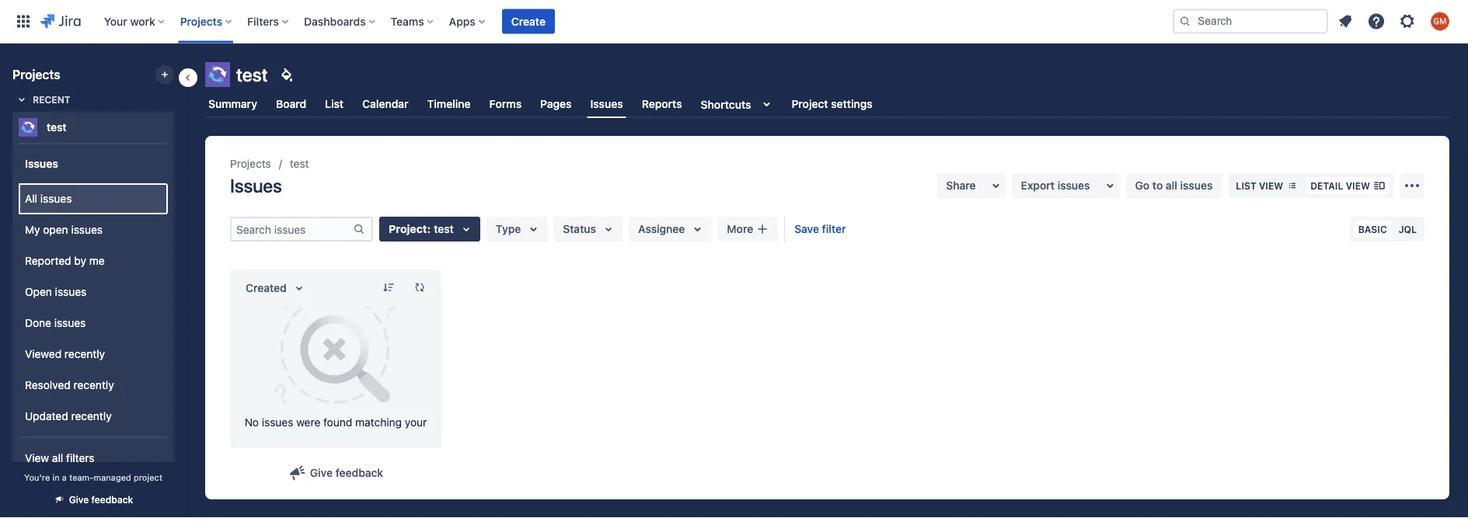 Task type: describe. For each thing, give the bounding box(es) containing it.
jql
[[1399, 224, 1417, 235]]

help image
[[1368, 12, 1386, 31]]

save
[[795, 223, 820, 236]]

managed
[[94, 473, 131, 483]]

calendar
[[362, 98, 409, 110]]

issues right to
[[1181, 179, 1213, 192]]

reports link
[[639, 90, 686, 118]]

issues for all issues
[[40, 193, 72, 205]]

teams
[[391, 15, 424, 28]]

view all filters link
[[19, 443, 168, 474]]

reported by me
[[25, 255, 105, 268]]

export
[[1021, 179, 1055, 192]]

issues for test link to the left
[[25, 157, 58, 170]]

pages
[[541, 98, 572, 110]]

go
[[1136, 179, 1150, 192]]

issues for done issues
[[54, 317, 86, 330]]

reports
[[642, 98, 682, 110]]

projects for projects link
[[230, 157, 271, 170]]

addicon image
[[757, 223, 769, 236]]

tab list containing issues
[[196, 90, 1459, 118]]

search image
[[1180, 15, 1192, 28]]

Search issues text field
[[232, 218, 353, 240]]

go to all issues
[[1136, 179, 1213, 192]]

my
[[25, 224, 40, 236]]

filters button
[[243, 9, 295, 34]]

reported by me link
[[19, 246, 168, 277]]

all issues link
[[19, 183, 168, 215]]

banner containing your work
[[0, 0, 1469, 44]]

reported
[[25, 255, 71, 268]]

project for project : test
[[389, 223, 427, 236]]

filters
[[247, 15, 279, 28]]

issues for no issues were found matching your search
[[262, 416, 293, 429]]

forms
[[490, 98, 522, 110]]

pages link
[[537, 90, 575, 118]]

export issues button
[[1012, 173, 1120, 198]]

1 vertical spatial projects
[[12, 67, 60, 82]]

view
[[25, 452, 49, 465]]

team-
[[69, 473, 94, 483]]

:
[[427, 223, 431, 236]]

0 horizontal spatial give feedback button
[[44, 488, 143, 513]]

list for list
[[325, 98, 344, 110]]

more button
[[718, 217, 778, 242]]

done issues
[[25, 317, 86, 330]]

type
[[496, 223, 521, 236]]

1 vertical spatial feedback
[[91, 495, 133, 506]]

0 horizontal spatial test link
[[12, 112, 168, 143]]

share
[[947, 179, 976, 192]]

board
[[276, 98, 306, 110]]

recently for updated recently
[[71, 410, 112, 423]]

teams button
[[386, 9, 440, 34]]

search
[[319, 432, 353, 445]]

my open issues
[[25, 224, 103, 236]]

sort descending image
[[383, 281, 395, 294]]

test down recent at top left
[[47, 121, 67, 134]]

created button
[[236, 276, 318, 301]]

assignee
[[638, 223, 685, 236]]

done
[[25, 317, 51, 330]]

done issues link
[[19, 308, 168, 339]]

import and bulk change issues image
[[1403, 177, 1422, 195]]

1 horizontal spatial test link
[[290, 155, 309, 173]]

settings
[[831, 98, 873, 110]]

set background color image
[[277, 65, 296, 84]]

you're
[[24, 473, 50, 483]]

issues right "open"
[[71, 224, 103, 236]]

type button
[[487, 217, 548, 242]]

a
[[62, 473, 67, 483]]

add to starred image
[[170, 118, 188, 137]]

apps
[[449, 15, 476, 28]]

basic
[[1359, 224, 1388, 235]]

recently for viewed recently
[[64, 348, 105, 361]]

create
[[511, 15, 546, 28]]

project settings link
[[789, 90, 876, 118]]

issues for projects link
[[230, 175, 282, 197]]

found
[[324, 416, 352, 429]]

status
[[563, 223, 596, 236]]

export issues
[[1021, 179, 1091, 192]]

project settings
[[792, 98, 873, 110]]

filter
[[822, 223, 846, 236]]

test right projects link
[[290, 157, 309, 170]]

dashboards button
[[299, 9, 381, 34]]

0 vertical spatial all
[[1166, 179, 1178, 192]]

updated recently
[[25, 410, 112, 423]]

issues inside tab list
[[591, 97, 623, 110]]

view for list view
[[1260, 180, 1284, 191]]

list link
[[322, 90, 347, 118]]

assignee button
[[629, 217, 712, 242]]

all issues
[[25, 193, 72, 205]]

you're in a team-managed project
[[24, 473, 162, 483]]

notifications image
[[1337, 12, 1355, 31]]

issues for open issues
[[55, 286, 87, 299]]



Task type: vqa. For each thing, say whether or not it's contained in the screenshot.
OPEN ISSUES 'link'
yes



Task type: locate. For each thing, give the bounding box(es) containing it.
project for project settings
[[792, 98, 829, 110]]

by
[[74, 255, 86, 268]]

filters
[[66, 452, 95, 465]]

your work
[[104, 15, 155, 28]]

0 horizontal spatial feedback
[[91, 495, 133, 506]]

primary element
[[9, 0, 1173, 43]]

0 horizontal spatial list
[[325, 98, 344, 110]]

shortcuts button
[[698, 90, 779, 118]]

dashboards
[[304, 15, 366, 28]]

projects up collapse recent projects icon
[[12, 67, 60, 82]]

1 horizontal spatial give feedback button
[[279, 461, 393, 486]]

projects inside popup button
[[180, 15, 222, 28]]

view left detail
[[1260, 180, 1284, 191]]

issues inside no issues were found matching your search
[[262, 416, 293, 429]]

0 horizontal spatial project
[[389, 223, 427, 236]]

0 vertical spatial feedback
[[336, 467, 383, 480]]

open export issues dropdown image
[[1101, 177, 1120, 195]]

your work button
[[99, 9, 171, 34]]

give feedback button
[[279, 461, 393, 486], [44, 488, 143, 513]]

1 horizontal spatial projects
[[180, 15, 222, 28]]

your
[[104, 15, 127, 28]]

matching
[[355, 416, 402, 429]]

summary
[[208, 98, 257, 110]]

updated
[[25, 410, 68, 423]]

project up refresh 'icon'
[[389, 223, 427, 236]]

resolved recently link
[[19, 370, 168, 401]]

projects right work
[[180, 15, 222, 28]]

issues right no
[[262, 416, 293, 429]]

1 horizontal spatial all
[[1166, 179, 1178, 192]]

issues down projects link
[[230, 175, 282, 197]]

save filter button
[[785, 217, 856, 242]]

collapse recent projects image
[[12, 90, 31, 109]]

were
[[296, 416, 321, 429]]

test link right projects link
[[290, 155, 309, 173]]

me
[[89, 255, 105, 268]]

issues
[[591, 97, 623, 110], [25, 157, 58, 170], [230, 175, 282, 197]]

1 vertical spatial give feedback
[[69, 495, 133, 506]]

resolved
[[25, 379, 71, 392]]

all right to
[[1166, 179, 1178, 192]]

0 vertical spatial give
[[310, 467, 333, 480]]

open issues link
[[19, 277, 168, 308]]

1 vertical spatial give feedback button
[[44, 488, 143, 513]]

no issues were found matching your search
[[245, 416, 427, 445]]

give feedback down search
[[310, 467, 383, 480]]

detail
[[1311, 180, 1344, 191]]

1 vertical spatial project
[[389, 223, 427, 236]]

1 vertical spatial give
[[69, 495, 89, 506]]

give down search
[[310, 467, 333, 480]]

list right board
[[325, 98, 344, 110]]

view all filters
[[25, 452, 95, 465]]

viewed recently link
[[19, 339, 168, 370]]

1 horizontal spatial list
[[1237, 180, 1257, 191]]

issues up viewed recently
[[54, 317, 86, 330]]

projects
[[180, 15, 222, 28], [12, 67, 60, 82], [230, 157, 271, 170]]

all
[[25, 193, 37, 205]]

Search field
[[1173, 9, 1329, 34]]

open
[[25, 286, 52, 299]]

viewed recently
[[25, 348, 105, 361]]

feedback down 'managed'
[[91, 495, 133, 506]]

work
[[130, 15, 155, 28]]

projects link
[[230, 155, 271, 173]]

order by image
[[290, 279, 309, 298]]

projects button
[[176, 9, 238, 34]]

feedback down search
[[336, 467, 383, 480]]

0 vertical spatial project
[[792, 98, 829, 110]]

0 horizontal spatial issues
[[25, 157, 58, 170]]

2 horizontal spatial issues
[[591, 97, 623, 110]]

view
[[1260, 180, 1284, 191], [1346, 180, 1371, 191]]

open
[[43, 224, 68, 236]]

settings image
[[1399, 12, 1417, 31]]

1 vertical spatial list
[[1237, 180, 1257, 191]]

1 vertical spatial test link
[[290, 155, 309, 173]]

project
[[134, 473, 162, 483]]

banner
[[0, 0, 1469, 44]]

1 vertical spatial issues
[[25, 157, 58, 170]]

issues for export issues
[[1058, 179, 1091, 192]]

apps button
[[444, 9, 491, 34]]

save filter
[[795, 223, 846, 236]]

project left settings
[[792, 98, 829, 110]]

1 horizontal spatial feedback
[[336, 467, 383, 480]]

resolved recently
[[25, 379, 114, 392]]

project : test
[[389, 223, 454, 236]]

give feedback button down search
[[279, 461, 393, 486]]

2 horizontal spatial projects
[[230, 157, 271, 170]]

view for detail view
[[1346, 180, 1371, 191]]

viewed
[[25, 348, 62, 361]]

list right "go to all issues" link
[[1237, 180, 1257, 191]]

1 vertical spatial all
[[52, 452, 63, 465]]

your
[[405, 416, 427, 429]]

status button
[[554, 217, 623, 242]]

project
[[792, 98, 829, 110], [389, 223, 427, 236]]

0 vertical spatial issues
[[591, 97, 623, 110]]

recently down viewed recently link
[[74, 379, 114, 392]]

2 vertical spatial recently
[[71, 410, 112, 423]]

recently down 'done issues' link
[[64, 348, 105, 361]]

all inside group
[[52, 452, 63, 465]]

view right detail
[[1346, 180, 1371, 191]]

2 group from the top
[[19, 179, 168, 437]]

1 horizontal spatial give
[[310, 467, 333, 480]]

0 vertical spatial test link
[[12, 112, 168, 143]]

2 view from the left
[[1346, 180, 1371, 191]]

your profile and settings image
[[1431, 12, 1450, 31]]

give down "team-"
[[69, 495, 89, 506]]

give feedback down you're in a team-managed project
[[69, 495, 133, 506]]

issues right export
[[1058, 179, 1091, 192]]

refresh image
[[414, 281, 426, 294]]

give feedback
[[310, 467, 383, 480], [69, 495, 133, 506]]

list inside tab list
[[325, 98, 344, 110]]

1 horizontal spatial project
[[792, 98, 829, 110]]

list view
[[1237, 180, 1284, 191]]

0 vertical spatial list
[[325, 98, 344, 110]]

test
[[236, 64, 268, 86], [47, 121, 67, 134], [290, 157, 309, 170], [434, 223, 454, 236]]

0 vertical spatial projects
[[180, 15, 222, 28]]

1 vertical spatial recently
[[74, 379, 114, 392]]

go to all issues link
[[1126, 173, 1223, 198]]

created
[[246, 282, 287, 295]]

updated recently link
[[19, 401, 168, 432]]

no
[[245, 416, 259, 429]]

create project image
[[159, 68, 171, 81]]

1 horizontal spatial give feedback
[[310, 467, 383, 480]]

0 horizontal spatial view
[[1260, 180, 1284, 191]]

list for list view
[[1237, 180, 1257, 191]]

timeline
[[427, 98, 471, 110]]

group
[[19, 143, 168, 484], [19, 179, 168, 437]]

1 horizontal spatial issues
[[230, 175, 282, 197]]

open issues
[[25, 286, 87, 299]]

0 vertical spatial recently
[[64, 348, 105, 361]]

test right :
[[434, 223, 454, 236]]

create button
[[502, 9, 555, 34]]

0 horizontal spatial projects
[[12, 67, 60, 82]]

recent
[[33, 94, 70, 105]]

board link
[[273, 90, 310, 118]]

summary link
[[205, 90, 260, 118]]

1 view from the left
[[1260, 180, 1284, 191]]

share button
[[937, 173, 1006, 198]]

projects down summary link
[[230, 157, 271, 170]]

test link down recent at top left
[[12, 112, 168, 143]]

calendar link
[[359, 90, 412, 118]]

projects for projects popup button
[[180, 15, 222, 28]]

issues inside button
[[1058, 179, 1091, 192]]

give feedback button down you're in a team-managed project
[[44, 488, 143, 513]]

2 vertical spatial projects
[[230, 157, 271, 170]]

group containing all issues
[[19, 179, 168, 437]]

issues right pages at the left top of page
[[591, 97, 623, 110]]

0 vertical spatial give feedback
[[310, 467, 383, 480]]

open share dialog image
[[987, 177, 1006, 195]]

recently down the resolved recently link
[[71, 410, 112, 423]]

recently for resolved recently
[[74, 379, 114, 392]]

0 horizontal spatial all
[[52, 452, 63, 465]]

1 group from the top
[[19, 143, 168, 484]]

shortcuts
[[701, 98, 751, 111]]

project inside tab list
[[792, 98, 829, 110]]

issues down reported by me
[[55, 286, 87, 299]]

in
[[52, 473, 60, 483]]

2 vertical spatial issues
[[230, 175, 282, 197]]

timeline link
[[424, 90, 474, 118]]

recently
[[64, 348, 105, 361], [74, 379, 114, 392], [71, 410, 112, 423]]

0 horizontal spatial give
[[69, 495, 89, 506]]

jira image
[[40, 12, 81, 31], [40, 12, 81, 31]]

0 horizontal spatial give feedback
[[69, 495, 133, 506]]

more
[[727, 223, 754, 236]]

issues inside group
[[25, 157, 58, 170]]

all up in
[[52, 452, 63, 465]]

appswitcher icon image
[[14, 12, 33, 31]]

issues right all
[[40, 193, 72, 205]]

tab list
[[196, 90, 1459, 118]]

test left set background color icon at the top of the page
[[236, 64, 268, 86]]

test link
[[12, 112, 168, 143], [290, 155, 309, 173]]

0 vertical spatial give feedback button
[[279, 461, 393, 486]]

issues up all issues
[[25, 157, 58, 170]]

to
[[1153, 179, 1163, 192]]

issues
[[1058, 179, 1091, 192], [1181, 179, 1213, 192], [40, 193, 72, 205], [71, 224, 103, 236], [55, 286, 87, 299], [54, 317, 86, 330], [262, 416, 293, 429]]

1 horizontal spatial view
[[1346, 180, 1371, 191]]

my open issues link
[[19, 215, 168, 246]]

group containing issues
[[19, 143, 168, 484]]



